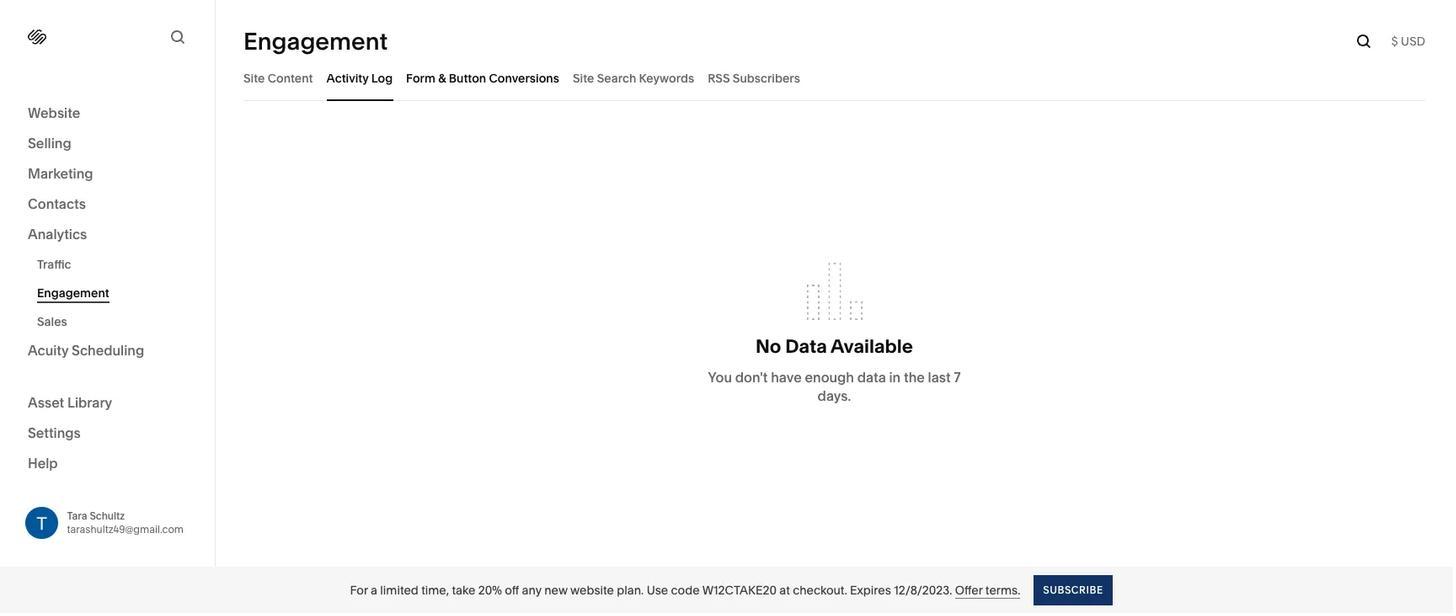 Task type: describe. For each thing, give the bounding box(es) containing it.
offer terms. link
[[956, 583, 1021, 599]]

engagement link
[[37, 279, 196, 308]]

marketing
[[28, 165, 93, 182]]

no data available
[[756, 336, 914, 358]]

tab list containing site content
[[244, 55, 1426, 101]]

expires
[[850, 583, 892, 598]]

limited
[[380, 583, 419, 598]]

sales link
[[37, 308, 196, 336]]

&
[[438, 70, 446, 86]]

contacts link
[[28, 195, 187, 215]]

subscribers
[[733, 70, 801, 86]]

site for site content
[[244, 70, 265, 86]]

new
[[545, 583, 568, 598]]

engagement inside "link"
[[37, 286, 109, 301]]

sales
[[37, 314, 67, 330]]

in
[[890, 369, 901, 386]]

site for site search keywords
[[573, 70, 595, 86]]

time,
[[422, 583, 449, 598]]

rss
[[708, 70, 730, 86]]

for a limited time, take 20% off any new website plan. use code w12ctake20 at checkout. expires 12/8/2023. offer terms.
[[350, 583, 1021, 598]]

20%
[[478, 583, 502, 598]]

button
[[449, 70, 487, 86]]

traffic link
[[37, 250, 196, 279]]

site content button
[[244, 55, 313, 101]]

7
[[954, 369, 961, 386]]

selling link
[[28, 134, 187, 154]]

terms.
[[986, 583, 1021, 598]]

checkout.
[[793, 583, 848, 598]]

last
[[928, 369, 951, 386]]

selling
[[28, 135, 71, 152]]

website
[[570, 583, 614, 598]]

settings link
[[28, 424, 187, 444]]

website
[[28, 105, 80, 121]]

a
[[371, 583, 378, 598]]

$
[[1392, 34, 1399, 49]]

search
[[597, 70, 637, 86]]

site content
[[244, 70, 313, 86]]

plan.
[[617, 583, 644, 598]]

at
[[780, 583, 790, 598]]

tara
[[67, 510, 87, 522]]

analytics link
[[28, 225, 187, 245]]

use
[[647, 583, 668, 598]]

log
[[372, 70, 393, 86]]

marketing link
[[28, 164, 187, 185]]



Task type: vqa. For each thing, say whether or not it's contained in the screenshot.
0% mo/mo
no



Task type: locate. For each thing, give the bounding box(es) containing it.
no
[[756, 336, 782, 358]]

1 horizontal spatial site
[[573, 70, 595, 86]]

site search keywords
[[573, 70, 695, 86]]

asset
[[28, 394, 64, 411]]

activity log button
[[327, 55, 393, 101]]

tarashultz49@gmail.com
[[67, 523, 184, 536]]

1 horizontal spatial engagement
[[244, 27, 388, 56]]

asset library link
[[28, 393, 187, 413]]

site
[[244, 70, 265, 86], [573, 70, 595, 86]]

data
[[858, 369, 886, 386]]

keywords
[[639, 70, 695, 86]]

contacts
[[28, 196, 86, 212]]

settings
[[28, 424, 81, 441]]

schultz
[[90, 510, 125, 522]]

you
[[708, 369, 732, 386]]

acuity
[[28, 342, 69, 359]]

scheduling
[[72, 342, 144, 359]]

12/8/2023.
[[894, 583, 953, 598]]

help
[[28, 455, 58, 472]]

0 vertical spatial engagement
[[244, 27, 388, 56]]

any
[[522, 583, 542, 598]]

analytics
[[28, 226, 87, 243]]

acuity scheduling link
[[28, 341, 187, 362]]

engagement up content
[[244, 27, 388, 56]]

for
[[350, 583, 368, 598]]

asset library
[[28, 394, 112, 411]]

subscribe button
[[1034, 575, 1113, 606]]

library
[[67, 394, 112, 411]]

site left search
[[573, 70, 595, 86]]

days.
[[818, 388, 852, 405]]

offer
[[956, 583, 983, 598]]

form & button conversions button
[[406, 55, 560, 101]]

the
[[904, 369, 925, 386]]

activity log
[[327, 70, 393, 86]]

1 site from the left
[[244, 70, 265, 86]]

acuity scheduling
[[28, 342, 144, 359]]

site search keywords button
[[573, 55, 695, 101]]

rss subscribers button
[[708, 55, 801, 101]]

rss subscribers
[[708, 70, 801, 86]]

take
[[452, 583, 476, 598]]

you don't have enough data in the last 7 days.
[[708, 369, 961, 405]]

usd
[[1402, 34, 1426, 49]]

site inside site content button
[[244, 70, 265, 86]]

help link
[[28, 454, 58, 472]]

$ usd
[[1392, 34, 1426, 49]]

0 horizontal spatial site
[[244, 70, 265, 86]]

tab list
[[244, 55, 1426, 101]]

form & button conversions
[[406, 70, 560, 86]]

activity
[[327, 70, 369, 86]]

engagement
[[244, 27, 388, 56], [37, 286, 109, 301]]

subscribe
[[1044, 584, 1104, 596]]

w12ctake20
[[703, 583, 777, 598]]

website link
[[28, 104, 187, 124]]

site inside site search keywords button
[[573, 70, 595, 86]]

engagement down the traffic
[[37, 286, 109, 301]]

don't
[[736, 369, 768, 386]]

site left content
[[244, 70, 265, 86]]

enough
[[805, 369, 855, 386]]

data
[[786, 336, 827, 358]]

code
[[671, 583, 700, 598]]

1 vertical spatial engagement
[[37, 286, 109, 301]]

traffic
[[37, 257, 71, 272]]

0 horizontal spatial engagement
[[37, 286, 109, 301]]

off
[[505, 583, 519, 598]]

conversions
[[489, 70, 560, 86]]

available
[[831, 336, 914, 358]]

form
[[406, 70, 436, 86]]

have
[[771, 369, 802, 386]]

tara schultz tarashultz49@gmail.com
[[67, 510, 184, 536]]

content
[[268, 70, 313, 86]]

2 site from the left
[[573, 70, 595, 86]]



